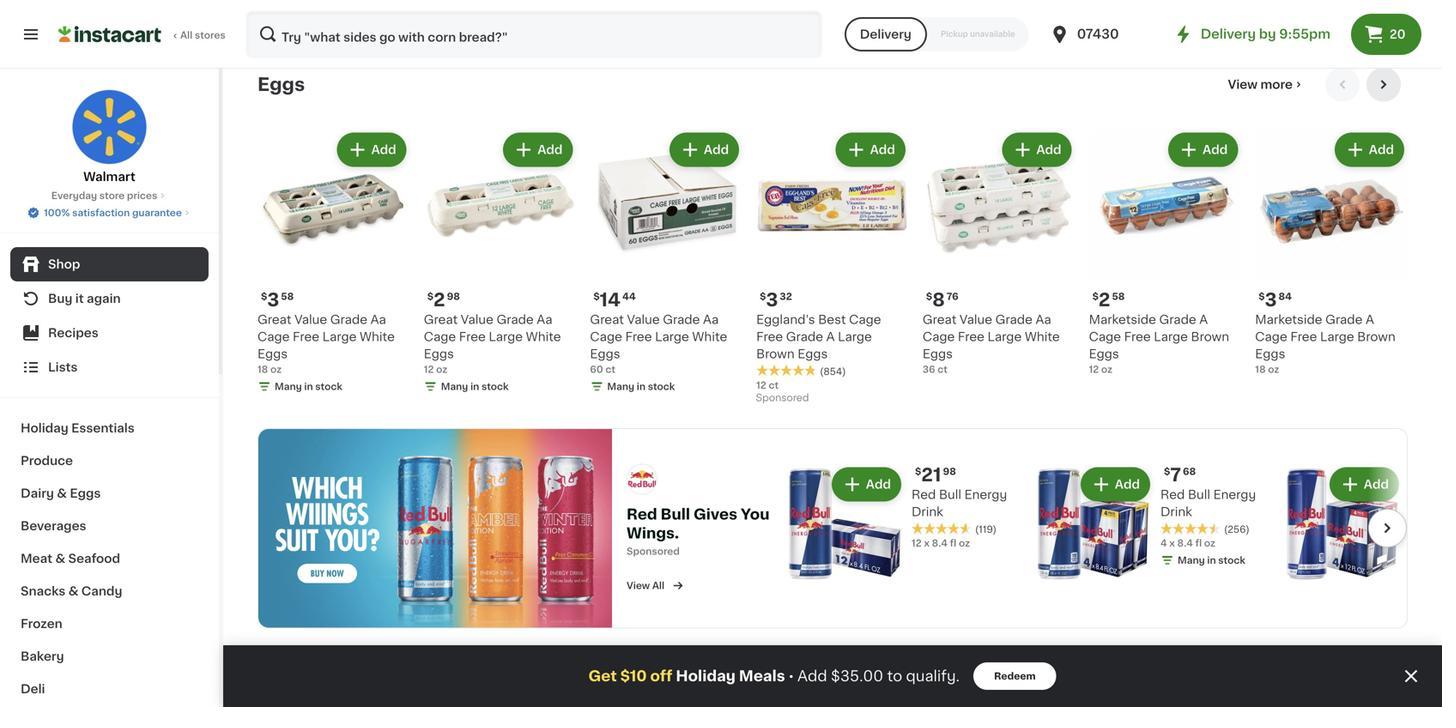 Task type: describe. For each thing, give the bounding box(es) containing it.
great value grade aa cage free large white eggs 60 ct
[[590, 314, 727, 374]]

guarantee
[[132, 208, 182, 218]]

20 button
[[1351, 14, 1422, 55]]

wings.
[[627, 526, 679, 541]]

oz inside marketside grade a cage free large brown eggs 12 oz
[[1101, 365, 1113, 374]]

great for 3
[[258, 314, 291, 326]]

holiday essentials link
[[10, 412, 209, 445]]

prices
[[127, 191, 157, 200]]

lists link
[[10, 350, 209, 385]]

bakery
[[21, 651, 64, 663]]

by
[[1259, 28, 1276, 40]]

14
[[600, 291, 621, 309]]

20 oz for (289)
[[424, 15, 450, 24]]

7
[[1170, 466, 1181, 484]]

delivery button
[[844, 17, 927, 52]]

get $10 off holiday meals • add $35.00 to qualify.
[[588, 669, 960, 684]]

marketside for 3
[[1255, 314, 1322, 326]]

everyday store prices
[[51, 191, 157, 200]]

eggland's
[[756, 314, 815, 326]]

to
[[887, 669, 902, 684]]

a for 2
[[1199, 314, 1208, 326]]

(289)
[[487, 1, 513, 10]]

seafood
[[68, 553, 120, 565]]

beverages link
[[10, 510, 209, 543]]

eggs inside great value grade aa cage free large white eggs 12 oz
[[424, 348, 454, 360]]

$ 3 84
[[1259, 291, 1292, 309]]

36
[[923, 365, 935, 374]]

product group containing 14
[[590, 129, 743, 397]]

candy
[[81, 585, 122, 597]]

value for 3
[[294, 314, 327, 326]]

9:55pm
[[1279, 28, 1331, 40]]

great for 2
[[424, 314, 458, 326]]

$ 2 58
[[1092, 291, 1125, 309]]

red bull energy drink for 21
[[912, 489, 1007, 518]]

$ 8 76
[[926, 291, 959, 309]]

all stores
[[180, 30, 225, 40]]

eggs inside eggland's best cage free grade a large brown eggs
[[798, 348, 828, 360]]

eggs inside marketside grade a cage free large brown eggs 12 oz
[[1089, 348, 1119, 360]]

98 for 2
[[447, 292, 460, 301]]

item carousel region
[[258, 67, 1408, 414]]

12 up sponsored badge image
[[756, 381, 766, 390]]

holiday essentials
[[21, 422, 135, 434]]

walmart link
[[72, 89, 147, 185]]

beverages
[[21, 520, 86, 532]]

cage inside marketside grade a cage free large brown eggs 12 oz
[[1089, 331, 1121, 343]]

free inside great value grade aa cage free large white eggs 12 oz
[[459, 331, 486, 343]]

100%
[[44, 208, 70, 218]]

cage inside great value grade aa cage free large white eggs 18 oz
[[258, 331, 290, 343]]

it
[[75, 293, 84, 305]]

& for snacks
[[68, 585, 78, 597]]

eggs inside marketside grade a cage free large brown eggs 18 oz
[[1255, 348, 1285, 360]]

dairy
[[21, 488, 54, 500]]

3 for marketside grade a cage free large brown eggs
[[1265, 291, 1277, 309]]

$ for $ 7 68
[[1164, 467, 1170, 477]]

free inside great value grade aa cage free large white eggs 36 ct
[[958, 331, 985, 343]]

grade inside great value grade aa cage free large white eggs 60 ct
[[663, 314, 700, 326]]

0 horizontal spatial holiday
[[21, 422, 68, 434]]

18 inside marketside grade a cage free large brown eggs 18 oz
[[1255, 365, 1266, 374]]

all stores link
[[58, 10, 227, 58]]

(685)
[[654, 1, 679, 10]]

red for 21
[[912, 489, 936, 501]]

eggs inside great value grade aa cage free large white eggs 36 ct
[[923, 348, 953, 360]]

76
[[947, 292, 959, 301]]

store
[[99, 191, 125, 200]]

great for 14
[[590, 314, 624, 326]]

meat
[[21, 553, 52, 565]]

product group containing 8
[[923, 129, 1075, 376]]

100% satisfaction guarantee button
[[27, 203, 192, 220]]

deli link
[[10, 673, 209, 706]]

snacks & candy
[[21, 585, 122, 597]]

$ 2 98
[[427, 291, 460, 309]]

1 horizontal spatial ct
[[769, 381, 779, 390]]

essentials
[[71, 422, 135, 434]]

produce
[[21, 455, 73, 467]]

07430
[[1077, 28, 1119, 40]]

$ 14 44
[[594, 291, 636, 309]]

(119)
[[975, 525, 997, 535]]

treatment tracker modal dialog
[[223, 646, 1442, 707]]

bull for 21
[[939, 489, 961, 501]]

21
[[921, 466, 941, 484]]

cage inside great value grade aa cage free large white eggs 60 ct
[[590, 331, 622, 343]]

(256)
[[1224, 525, 1250, 535]]

aa inside great value grade aa cage free large white eggs 36 ct
[[1036, 314, 1051, 326]]

great value grade aa cage free large white eggs 36 ct
[[923, 314, 1060, 374]]

view more button
[[1221, 67, 1312, 102]]

redeem
[[994, 672, 1036, 681]]

gives
[[694, 507, 737, 522]]

free inside eggland's best cage free grade a large brown eggs
[[756, 331, 783, 343]]

8
[[932, 291, 945, 309]]

meat & seafood
[[21, 553, 120, 565]]

grade inside great value grade aa cage free large white eggs 12 oz
[[497, 314, 534, 326]]

& for meat
[[55, 553, 65, 565]]

cage inside great value grade aa cage free large white eggs 36 ct
[[923, 331, 955, 343]]

white for 14
[[692, 331, 727, 343]]

oz inside great value grade aa cage free large white eggs 18 oz
[[270, 365, 282, 374]]

sponsored badge image
[[756, 393, 808, 403]]

off
[[650, 669, 673, 684]]

lists
[[48, 361, 78, 373]]

cage inside great value grade aa cage free large white eggs 12 oz
[[424, 331, 456, 343]]

12 down 21
[[912, 539, 922, 548]]

20 inside button
[[1390, 28, 1406, 40]]

brown for 3
[[1357, 331, 1396, 343]]

$ 3 32
[[760, 291, 792, 309]]

grade inside great value grade aa cage free large white eggs 18 oz
[[330, 314, 367, 326]]

drink for 7
[[1161, 506, 1192, 518]]

more
[[1261, 79, 1293, 91]]

view all
[[627, 581, 664, 591]]

value inside great value grade aa cage free large white eggs 36 ct
[[960, 314, 992, 326]]

large for great value grade aa cage free large white eggs 36 ct
[[988, 331, 1022, 343]]

cage inside eggland's best cage free grade a large brown eggs
[[849, 314, 881, 326]]

free inside great value grade aa cage free large white eggs 60 ct
[[625, 331, 652, 343]]

84
[[1279, 292, 1292, 301]]

snacks & candy link
[[10, 575, 209, 608]]

aa for 2
[[537, 314, 552, 326]]

bakery link
[[10, 640, 209, 673]]

cage inside marketside grade a cage free large brown eggs 18 oz
[[1255, 331, 1287, 343]]

12 inside marketside grade a cage free large brown eggs 12 oz
[[1089, 365, 1099, 374]]

brown inside eggland's best cage free grade a large brown eggs
[[756, 348, 795, 360]]

nsored
[[646, 547, 680, 556]]

view for view all
[[627, 581, 650, 591]]

eggland's best cage free grade a large brown eggs
[[756, 314, 881, 360]]

add link
[[1282, 464, 1442, 584]]

frozen link
[[10, 608, 209, 640]]

red bull image
[[627, 464, 658, 495]]

dairy & eggs link
[[10, 477, 209, 510]]

(854)
[[820, 367, 846, 376]]

fl for 21
[[950, 539, 956, 548]]

again
[[87, 293, 121, 305]]

recipes link
[[10, 316, 209, 350]]

32
[[780, 292, 792, 301]]

1 vertical spatial all
[[652, 581, 664, 591]]

marketside grade a cage free large brown eggs 18 oz
[[1255, 314, 1396, 374]]

aa for 3
[[370, 314, 386, 326]]

44
[[622, 292, 636, 301]]

everyday store prices link
[[51, 189, 168, 203]]

large for great value grade aa cage free large white eggs 60 ct
[[655, 331, 689, 343]]

ct for great value grade aa cage free large white eggs 36 ct
[[938, 365, 948, 374]]

$ 21 98
[[915, 466, 956, 484]]

3 for eggland's best cage free grade a large brown eggs
[[766, 291, 778, 309]]

$ for $ 3 58
[[261, 292, 267, 301]]

view for view more
[[1228, 79, 1258, 91]]



Task type: locate. For each thing, give the bounding box(es) containing it.
oz
[[439, 15, 450, 24], [605, 15, 616, 24], [938, 15, 949, 24], [270, 365, 282, 374], [436, 365, 447, 374], [1101, 365, 1113, 374], [1268, 365, 1279, 374], [959, 539, 970, 548], [1204, 539, 1216, 548]]

2 free from the left
[[459, 331, 486, 343]]

2 horizontal spatial 3
[[1265, 291, 1277, 309]]

2 aa from the left
[[537, 314, 552, 326]]

0 horizontal spatial brown
[[756, 348, 795, 360]]

2 energy from the left
[[1213, 489, 1256, 501]]

1 horizontal spatial holiday
[[676, 669, 736, 684]]

2 value from the left
[[461, 314, 494, 326]]

8.4 for 7
[[1177, 539, 1193, 548]]

6 large from the left
[[988, 331, 1022, 343]]

1 vertical spatial view
[[627, 581, 650, 591]]

0 horizontal spatial 8.4
[[932, 539, 948, 548]]

$ for $ 8 76
[[926, 292, 932, 301]]

fl down the $ 21 98
[[950, 539, 956, 548]]

marketside down '$ 2 58'
[[1089, 314, 1156, 326]]

58 up marketside grade a cage free large brown eggs 12 oz
[[1112, 292, 1125, 301]]

free down 76
[[958, 331, 985, 343]]

great inside great value grade aa cage free large white eggs 18 oz
[[258, 314, 291, 326]]

frozen
[[21, 618, 62, 630]]

grade inside marketside grade a cage free large brown eggs 12 oz
[[1159, 314, 1196, 326]]

3 left 84
[[1265, 291, 1277, 309]]

1 great from the left
[[258, 314, 291, 326]]

2 x from the left
[[1169, 539, 1175, 548]]

58 inside '$ 2 58'
[[1112, 292, 1125, 301]]

grade inside great value grade aa cage free large white eggs 36 ct
[[995, 314, 1033, 326]]

marketside grade a cage free large brown eggs 12 oz
[[1089, 314, 1229, 374]]

20 oz for (685)
[[590, 15, 616, 24]]

$ inside $ 3 32
[[760, 292, 766, 301]]

large for eggland's best cage free grade a large brown eggs
[[838, 331, 872, 343]]

red bull energy drink down the $ 21 98
[[912, 489, 1007, 518]]

cage up the 60
[[590, 331, 622, 343]]

18 down $ 3 84
[[1255, 365, 1266, 374]]

7 product group from the left
[[1255, 129, 1408, 376]]

aa for 14
[[703, 314, 719, 326]]

12 down $ 2 98
[[424, 365, 434, 374]]

100% satisfaction guarantee
[[44, 208, 182, 218]]

2 white from the left
[[526, 331, 561, 343]]

red inside 'red bull gives you wings. spo nsored'
[[627, 507, 657, 522]]

drink for 21
[[912, 506, 943, 518]]

1 horizontal spatial all
[[652, 581, 664, 591]]

20
[[424, 15, 436, 24], [590, 15, 603, 24], [923, 15, 935, 24], [1390, 28, 1406, 40]]

0 horizontal spatial energy
[[964, 489, 1007, 501]]

$ for $ 2 58
[[1092, 292, 1099, 301]]

eggs inside great value grade aa cage free large white eggs 60 ct
[[590, 348, 620, 360]]

all down nsored
[[652, 581, 664, 591]]

58 for 3
[[281, 292, 294, 301]]

delivery for delivery by 9:55pm
[[1201, 28, 1256, 40]]

12 inside great value grade aa cage free large white eggs 12 oz
[[424, 365, 434, 374]]

3 free from the left
[[756, 331, 783, 343]]

$ up great value grade aa cage free large white eggs 12 oz
[[427, 292, 434, 301]]

4 value from the left
[[960, 314, 992, 326]]

5 free from the left
[[625, 331, 652, 343]]

2 8.4 from the left
[[1177, 539, 1193, 548]]

8.4
[[932, 539, 948, 548], [1177, 539, 1193, 548]]

shop link
[[10, 247, 209, 282]]

great down 14
[[590, 314, 624, 326]]

large inside great value grade aa cage free large white eggs 18 oz
[[322, 331, 357, 343]]

1 8.4 from the left
[[932, 539, 948, 548]]

oz inside great value grade aa cage free large white eggs 12 oz
[[436, 365, 447, 374]]

2 horizontal spatial red
[[1161, 489, 1185, 501]]

holiday up the produce
[[21, 422, 68, 434]]

58 inside the $ 3 58
[[281, 292, 294, 301]]

great down $ 2 98
[[424, 314, 458, 326]]

8.4 down the $ 21 98
[[932, 539, 948, 548]]

0 horizontal spatial 2
[[434, 291, 445, 309]]

2 for great value grade aa cage free large white eggs
[[434, 291, 445, 309]]

marketside inside marketside grade a cage free large brown eggs 18 oz
[[1255, 314, 1322, 326]]

add
[[371, 144, 396, 156], [538, 144, 563, 156], [704, 144, 729, 156], [870, 144, 895, 156], [1036, 144, 1061, 156], [1203, 144, 1228, 156], [1369, 144, 1394, 156], [866, 479, 891, 491], [1115, 479, 1140, 491], [1364, 479, 1389, 491], [797, 669, 827, 684]]

1 x from the left
[[924, 539, 930, 548]]

free down 84
[[1290, 331, 1317, 343]]

ct up sponsored badge image
[[769, 381, 779, 390]]

0 horizontal spatial bull
[[661, 507, 690, 522]]

3 20 oz from the left
[[923, 15, 949, 24]]

5 large from the left
[[655, 331, 689, 343]]

3 value from the left
[[627, 314, 660, 326]]

1 horizontal spatial 58
[[1112, 292, 1125, 301]]

58 for 2
[[1112, 292, 1125, 301]]

delivery
[[1201, 28, 1256, 40], [860, 28, 912, 40]]

red bull energy drink for 7
[[1161, 489, 1256, 518]]

& right meat
[[55, 553, 65, 565]]

1 horizontal spatial 20 oz
[[590, 15, 616, 24]]

buy
[[48, 293, 72, 305]]

0 horizontal spatial 58
[[281, 292, 294, 301]]

1 20 oz from the left
[[424, 15, 450, 24]]

$ inside $ 14 44
[[594, 292, 600, 301]]

grade inside eggland's best cage free grade a large brown eggs
[[786, 331, 823, 343]]

1 horizontal spatial red
[[912, 489, 936, 501]]

0 horizontal spatial 20 oz
[[424, 15, 450, 24]]

98 inside the $ 21 98
[[943, 467, 956, 477]]

dairy & eggs
[[21, 488, 101, 500]]

ct
[[605, 365, 615, 374], [938, 365, 948, 374], [769, 381, 779, 390]]

$ for $ 3 32
[[760, 292, 766, 301]]

$ 7 68
[[1164, 466, 1196, 484]]

$ inside the $ 21 98
[[915, 467, 921, 477]]

2 red bull energy drink from the left
[[1161, 489, 1256, 518]]

1 58 from the left
[[281, 292, 294, 301]]

stock
[[482, 32, 509, 41], [980, 32, 1008, 41], [315, 382, 342, 391], [482, 382, 509, 391], [648, 382, 675, 391], [1218, 556, 1245, 565]]

white inside great value grade aa cage free large white eggs 18 oz
[[360, 331, 395, 343]]

5 product group from the left
[[923, 129, 1075, 376]]

1 marketside from the left
[[1089, 314, 1156, 326]]

instacart logo image
[[58, 24, 161, 45]]

x down 21
[[924, 539, 930, 548]]

6 free from the left
[[958, 331, 985, 343]]

bull
[[939, 489, 961, 501], [1188, 489, 1210, 501], [661, 507, 690, 522]]

$ left 32
[[760, 292, 766, 301]]

2 vertical spatial &
[[68, 585, 78, 597]]

20 oz
[[424, 15, 450, 24], [590, 15, 616, 24], [923, 15, 949, 24]]

cage right best
[[849, 314, 881, 326]]

grade inside marketside grade a cage free large brown eggs 18 oz
[[1326, 314, 1363, 326]]

great down 8 in the right top of the page
[[923, 314, 957, 326]]

2 marketside from the left
[[1255, 314, 1322, 326]]

shop
[[48, 258, 80, 270]]

1 3 from the left
[[267, 291, 279, 309]]

value for 14
[[627, 314, 660, 326]]

white inside great value grade aa cage free large white eggs 36 ct
[[1025, 331, 1060, 343]]

$35.00
[[831, 669, 883, 684]]

1 horizontal spatial 3
[[766, 291, 778, 309]]

1 vertical spatial &
[[55, 553, 65, 565]]

drink up 4 x 8.4 fl oz
[[1161, 506, 1192, 518]]

$ for $ 14 44
[[594, 292, 600, 301]]

a inside marketside grade a cage free large brown eggs 12 oz
[[1199, 314, 1208, 326]]

$ 3 58
[[261, 291, 294, 309]]

ct right the 60
[[605, 365, 615, 374]]

0 horizontal spatial fl
[[950, 539, 956, 548]]

cage down $ 3 84
[[1255, 331, 1287, 343]]

2 horizontal spatial bull
[[1188, 489, 1210, 501]]

2 18 from the left
[[1255, 365, 1266, 374]]

1 horizontal spatial 8.4
[[1177, 539, 1193, 548]]

recipes
[[48, 327, 99, 339]]

great inside great value grade aa cage free large white eggs 60 ct
[[590, 314, 624, 326]]

1 horizontal spatial 2
[[1099, 291, 1110, 309]]

bull inside 'red bull gives you wings. spo nsored'
[[661, 507, 690, 522]]

free down eggland's
[[756, 331, 783, 343]]

1 2 from the left
[[434, 291, 445, 309]]

free inside marketside grade a cage free large brown eggs 12 oz
[[1124, 331, 1151, 343]]

large inside great value grade aa cage free large white eggs 12 oz
[[489, 331, 523, 343]]

1 red bull energy drink from the left
[[912, 489, 1007, 518]]

1 product group from the left
[[258, 129, 410, 397]]

1 free from the left
[[293, 331, 319, 343]]

& inside dairy & eggs link
[[57, 488, 67, 500]]

snacks
[[21, 585, 66, 597]]

0 vertical spatial holiday
[[21, 422, 68, 434]]

2 drink from the left
[[1161, 506, 1192, 518]]

$ left the 44
[[594, 292, 600, 301]]

$ up great value grade aa cage free large white eggs 18 oz on the left
[[261, 292, 267, 301]]

1 horizontal spatial a
[[1199, 314, 1208, 326]]

0 horizontal spatial red bull energy drink
[[912, 489, 1007, 518]]

$ for $ 3 84
[[1259, 292, 1265, 301]]

all
[[180, 30, 192, 40], [652, 581, 664, 591]]

large for great value grade aa cage free large white eggs 18 oz
[[322, 331, 357, 343]]

holiday
[[21, 422, 68, 434], [676, 669, 736, 684]]

2 up great value grade aa cage free large white eggs 12 oz
[[434, 291, 445, 309]]

marketside down 84
[[1255, 314, 1322, 326]]

0 horizontal spatial x
[[924, 539, 930, 548]]

12
[[424, 365, 434, 374], [1089, 365, 1099, 374], [756, 381, 766, 390], [912, 539, 922, 548]]

cage down '$ 2 58'
[[1089, 331, 1121, 343]]

8.4 right 4
[[1177, 539, 1193, 548]]

98 for 21
[[943, 467, 956, 477]]

1 large from the left
[[322, 331, 357, 343]]

$ for $ 21 98
[[915, 467, 921, 477]]

cage down the $ 3 58
[[258, 331, 290, 343]]

free inside marketside grade a cage free large brown eggs 18 oz
[[1290, 331, 1317, 343]]

energy
[[964, 489, 1007, 501], [1213, 489, 1256, 501]]

1 horizontal spatial energy
[[1213, 489, 1256, 501]]

07430 button
[[1050, 10, 1153, 58]]

oz inside marketside grade a cage free large brown eggs 18 oz
[[1268, 365, 1279, 374]]

a
[[1199, 314, 1208, 326], [1366, 314, 1374, 326], [826, 331, 835, 343]]

eggs inside great value grade aa cage free large white eggs 18 oz
[[258, 348, 288, 360]]

best
[[818, 314, 846, 326]]

many
[[441, 32, 468, 41], [940, 32, 967, 41], [275, 382, 302, 391], [441, 382, 468, 391], [607, 382, 634, 391], [1178, 556, 1205, 565]]

view left more
[[1228, 79, 1258, 91]]

large inside marketside grade a cage free large brown eggs 12 oz
[[1154, 331, 1188, 343]]

$ inside $ 7 68
[[1164, 467, 1170, 477]]

meals
[[739, 669, 785, 684]]

all left stores
[[180, 30, 192, 40]]

2 20 oz from the left
[[590, 15, 616, 24]]

energy up (256) on the right bottom of the page
[[1213, 489, 1256, 501]]

1 horizontal spatial 98
[[943, 467, 956, 477]]

red down 21
[[912, 489, 936, 501]]

1 white from the left
[[360, 331, 395, 343]]

aa inside great value grade aa cage free large white eggs 12 oz
[[537, 314, 552, 326]]

aa inside great value grade aa cage free large white eggs 60 ct
[[703, 314, 719, 326]]

buy it again link
[[10, 282, 209, 316]]

0 vertical spatial 98
[[447, 292, 460, 301]]

$ inside '$ 2 58'
[[1092, 292, 1099, 301]]

red for 7
[[1161, 489, 1185, 501]]

drink up '12 x 8.4 fl oz'
[[912, 506, 943, 518]]

delivery by 9:55pm link
[[1173, 24, 1331, 45]]

98 inside $ 2 98
[[447, 292, 460, 301]]

aa
[[370, 314, 386, 326], [537, 314, 552, 326], [703, 314, 719, 326], [1036, 314, 1051, 326]]

$
[[261, 292, 267, 301], [427, 292, 434, 301], [760, 292, 766, 301], [1092, 292, 1099, 301], [594, 292, 600, 301], [926, 292, 932, 301], [1259, 292, 1265, 301], [915, 467, 921, 477], [1164, 467, 1170, 477]]

product group
[[258, 129, 410, 397], [424, 129, 576, 397], [590, 129, 743, 397], [756, 129, 909, 408], [923, 129, 1075, 376], [1089, 129, 1241, 376], [1255, 129, 1408, 376]]

1 horizontal spatial 18
[[1255, 365, 1266, 374]]

0 horizontal spatial marketside
[[1089, 314, 1156, 326]]

red bull image
[[258, 429, 612, 628]]

free inside great value grade aa cage free large white eggs 18 oz
[[293, 331, 319, 343]]

$ for $ 2 98
[[427, 292, 434, 301]]

& left candy at the left of page
[[68, 585, 78, 597]]

cage up '36'
[[923, 331, 955, 343]]

great down the $ 3 58
[[258, 314, 291, 326]]

0 horizontal spatial a
[[826, 331, 835, 343]]

2 horizontal spatial brown
[[1357, 331, 1396, 343]]

3 3 from the left
[[1265, 291, 1277, 309]]

2 up marketside grade a cage free large brown eggs 12 oz
[[1099, 291, 1110, 309]]

4 great from the left
[[923, 314, 957, 326]]

grade
[[330, 314, 367, 326], [497, 314, 534, 326], [1159, 314, 1196, 326], [663, 314, 700, 326], [995, 314, 1033, 326], [1326, 314, 1363, 326], [786, 331, 823, 343]]

get
[[588, 669, 617, 684]]

& inside meat & seafood link
[[55, 553, 65, 565]]

a for 3
[[1366, 314, 1374, 326]]

3
[[267, 291, 279, 309], [766, 291, 778, 309], [1265, 291, 1277, 309]]

ct for great value grade aa cage free large white eggs 60 ct
[[605, 365, 615, 374]]

2 fl from the left
[[1195, 539, 1202, 548]]

free down the 44
[[625, 331, 652, 343]]

3 aa from the left
[[703, 314, 719, 326]]

0 horizontal spatial drink
[[912, 506, 943, 518]]

value for 2
[[461, 314, 494, 326]]

1 value from the left
[[294, 314, 327, 326]]

white for 2
[[526, 331, 561, 343]]

3 for great value grade aa cage free large white eggs
[[267, 291, 279, 309]]

x
[[924, 539, 930, 548], [1169, 539, 1175, 548]]

6 product group from the left
[[1089, 129, 1241, 376]]

add inside treatment tracker modal dialog
[[797, 669, 827, 684]]

x for 21
[[924, 539, 930, 548]]

value inside great value grade aa cage free large white eggs 18 oz
[[294, 314, 327, 326]]

7 free from the left
[[1290, 331, 1317, 343]]

qualify.
[[906, 669, 960, 684]]

spo
[[627, 547, 646, 556]]

a inside marketside grade a cage free large brown eggs 18 oz
[[1366, 314, 1374, 326]]

energy for 21
[[964, 489, 1007, 501]]

energy up (119)
[[964, 489, 1007, 501]]

1 horizontal spatial view
[[1228, 79, 1258, 91]]

large inside great value grade aa cage free large white eggs 36 ct
[[988, 331, 1022, 343]]

large for great value grade aa cage free large white eggs 12 oz
[[489, 331, 523, 343]]

$ inside $ 3 84
[[1259, 292, 1265, 301]]

3 product group from the left
[[590, 129, 743, 397]]

1 horizontal spatial delivery
[[1201, 28, 1256, 40]]

4 white from the left
[[1025, 331, 1060, 343]]

produce link
[[10, 445, 209, 477]]

$ left 68
[[1164, 467, 1170, 477]]

$ left 84
[[1259, 292, 1265, 301]]

great inside great value grade aa cage free large white eggs 12 oz
[[424, 314, 458, 326]]

view more
[[1228, 79, 1293, 91]]

cage down $ 2 98
[[424, 331, 456, 343]]

brown inside marketside grade a cage free large brown eggs 12 oz
[[1191, 331, 1229, 343]]

fl right 4
[[1195, 539, 1202, 548]]

large inside marketside grade a cage free large brown eggs 18 oz
[[1320, 331, 1354, 343]]

2 58 from the left
[[1112, 292, 1125, 301]]

8.4 for 21
[[932, 539, 948, 548]]

3 white from the left
[[692, 331, 727, 343]]

holiday right "off"
[[676, 669, 736, 684]]

red down 7
[[1161, 489, 1185, 501]]

x for 7
[[1169, 539, 1175, 548]]

everyday
[[51, 191, 97, 200]]

2 product group from the left
[[424, 129, 576, 397]]

marketside inside marketside grade a cage free large brown eggs 12 oz
[[1089, 314, 1156, 326]]

delivery inside "button"
[[860, 28, 912, 40]]

0 horizontal spatial all
[[180, 30, 192, 40]]

4 free from the left
[[1124, 331, 1151, 343]]

walmart logo image
[[72, 89, 147, 165]]

None search field
[[246, 10, 822, 58]]

view down spo at bottom
[[627, 581, 650, 591]]

Search field
[[247, 12, 820, 57]]

18 down the $ 3 58
[[258, 365, 268, 374]]

3 up great value grade aa cage free large white eggs 18 oz on the left
[[267, 291, 279, 309]]

1 drink from the left
[[912, 506, 943, 518]]

4 large from the left
[[1154, 331, 1188, 343]]

4 product group from the left
[[756, 129, 909, 408]]

brown inside marketside grade a cage free large brown eggs 18 oz
[[1357, 331, 1396, 343]]

satisfaction
[[72, 208, 130, 218]]

$ inside the $ 3 58
[[261, 292, 267, 301]]

1 fl from the left
[[950, 539, 956, 548]]

brown for 2
[[1191, 331, 1229, 343]]

value inside great value grade aa cage free large white eggs 60 ct
[[627, 314, 660, 326]]

98 right 21
[[943, 467, 956, 477]]

ct inside great value grade aa cage free large white eggs 60 ct
[[605, 365, 615, 374]]

bull for 7
[[1188, 489, 1210, 501]]

a inside eggland's best cage free grade a large brown eggs
[[826, 331, 835, 343]]

4 x 8.4 fl oz
[[1161, 539, 1216, 548]]

great value grade aa cage free large white eggs 12 oz
[[424, 314, 561, 374]]

7 large from the left
[[1320, 331, 1354, 343]]

free down the $ 3 58
[[293, 331, 319, 343]]

1 horizontal spatial x
[[1169, 539, 1175, 548]]

98 up great value grade aa cage free large white eggs 12 oz
[[447, 292, 460, 301]]

view
[[1228, 79, 1258, 91], [627, 581, 650, 591]]

cage
[[849, 314, 881, 326], [258, 331, 290, 343], [424, 331, 456, 343], [1089, 331, 1121, 343], [590, 331, 622, 343], [923, 331, 955, 343], [1255, 331, 1287, 343]]

buy it again
[[48, 293, 121, 305]]

0 vertical spatial view
[[1228, 79, 1258, 91]]

1 aa from the left
[[370, 314, 386, 326]]

1 horizontal spatial drink
[[1161, 506, 1192, 518]]

energy for 7
[[1213, 489, 1256, 501]]

delivery for delivery
[[860, 28, 912, 40]]

•
[[789, 669, 794, 683]]

bull down 68
[[1188, 489, 1210, 501]]

view inside popup button
[[1228, 79, 1258, 91]]

$ left 76
[[926, 292, 932, 301]]

$ inside $ 8 76
[[926, 292, 932, 301]]

white
[[360, 331, 395, 343], [526, 331, 561, 343], [692, 331, 727, 343], [1025, 331, 1060, 343]]

12 down '$ 2 58'
[[1089, 365, 1099, 374]]

white inside great value grade aa cage free large white eggs 60 ct
[[692, 331, 727, 343]]

x right 4
[[1169, 539, 1175, 548]]

& inside snacks & candy link
[[68, 585, 78, 597]]

deli
[[21, 683, 45, 695]]

2 horizontal spatial 20 oz
[[923, 15, 949, 24]]

marketside for 2
[[1089, 314, 1156, 326]]

0 horizontal spatial 98
[[447, 292, 460, 301]]

$ up marketside grade a cage free large brown eggs 12 oz
[[1092, 292, 1099, 301]]

3 large from the left
[[838, 331, 872, 343]]

0 vertical spatial all
[[180, 30, 192, 40]]

0 horizontal spatial view
[[627, 581, 650, 591]]

2 for marketside grade a cage free large brown eggs
[[1099, 291, 1110, 309]]

bull up the wings.
[[661, 507, 690, 522]]

3 left 32
[[766, 291, 778, 309]]

12 ct
[[756, 381, 779, 390]]

18 inside great value grade aa cage free large white eggs 18 oz
[[258, 365, 268, 374]]

2 great from the left
[[424, 314, 458, 326]]

0 horizontal spatial 3
[[267, 291, 279, 309]]

2 horizontal spatial ct
[[938, 365, 948, 374]]

4 aa from the left
[[1036, 314, 1051, 326]]

2 horizontal spatial a
[[1366, 314, 1374, 326]]

red bull energy drink down 68
[[1161, 489, 1256, 518]]

holiday inside treatment tracker modal dialog
[[676, 669, 736, 684]]

68
[[1183, 467, 1196, 477]]

0 horizontal spatial ct
[[605, 365, 615, 374]]

58 up great value grade aa cage free large white eggs 18 oz on the left
[[281, 292, 294, 301]]

aa inside great value grade aa cage free large white eggs 18 oz
[[370, 314, 386, 326]]

0 horizontal spatial red
[[627, 507, 657, 522]]

red up the wings.
[[627, 507, 657, 522]]

1 18 from the left
[[258, 365, 268, 374]]

great inside great value grade aa cage free large white eggs 36 ct
[[923, 314, 957, 326]]

3 great from the left
[[590, 314, 624, 326]]

$ up '12 x 8.4 fl oz'
[[915, 467, 921, 477]]

large inside great value grade aa cage free large white eggs 60 ct
[[655, 331, 689, 343]]

0 vertical spatial &
[[57, 488, 67, 500]]

★★★★★
[[756, 364, 816, 376], [756, 364, 816, 376], [912, 523, 972, 535], [912, 523, 972, 535], [1161, 523, 1221, 535], [1161, 523, 1221, 535]]

bull down the $ 21 98
[[939, 489, 961, 501]]

1 horizontal spatial brown
[[1191, 331, 1229, 343]]

large
[[322, 331, 357, 343], [489, 331, 523, 343], [838, 331, 872, 343], [1154, 331, 1188, 343], [655, 331, 689, 343], [988, 331, 1022, 343], [1320, 331, 1354, 343]]

service type group
[[844, 17, 1029, 52]]

1 horizontal spatial bull
[[939, 489, 961, 501]]

ct inside great value grade aa cage free large white eggs 36 ct
[[938, 365, 948, 374]]

1 horizontal spatial fl
[[1195, 539, 1202, 548]]

& for dairy
[[57, 488, 67, 500]]

$ inside $ 2 98
[[427, 292, 434, 301]]

you
[[741, 507, 770, 522]]

fl for 7
[[1195, 539, 1202, 548]]

large inside eggland's best cage free grade a large brown eggs
[[838, 331, 872, 343]]

white inside great value grade aa cage free large white eggs 12 oz
[[526, 331, 561, 343]]

1 horizontal spatial marketside
[[1255, 314, 1322, 326]]

0 horizontal spatial delivery
[[860, 28, 912, 40]]

0 horizontal spatial 18
[[258, 365, 268, 374]]

& right dairy
[[57, 488, 67, 500]]

4
[[1161, 539, 1167, 548]]

1 energy from the left
[[964, 489, 1007, 501]]

2 2 from the left
[[1099, 291, 1110, 309]]

value inside great value grade aa cage free large white eggs 12 oz
[[461, 314, 494, 326]]

1 horizontal spatial red bull energy drink
[[1161, 489, 1256, 518]]

free down $ 2 98
[[459, 331, 486, 343]]

walmart
[[83, 171, 135, 183]]

ct right '36'
[[938, 365, 948, 374]]

delivery by 9:55pm
[[1201, 28, 1331, 40]]

2 3 from the left
[[766, 291, 778, 309]]

1 vertical spatial 98
[[943, 467, 956, 477]]

free down '$ 2 58'
[[1124, 331, 1151, 343]]

white for 3
[[360, 331, 395, 343]]

2 large from the left
[[489, 331, 523, 343]]

1 vertical spatial holiday
[[676, 669, 736, 684]]



Task type: vqa. For each thing, say whether or not it's contained in the screenshot.


